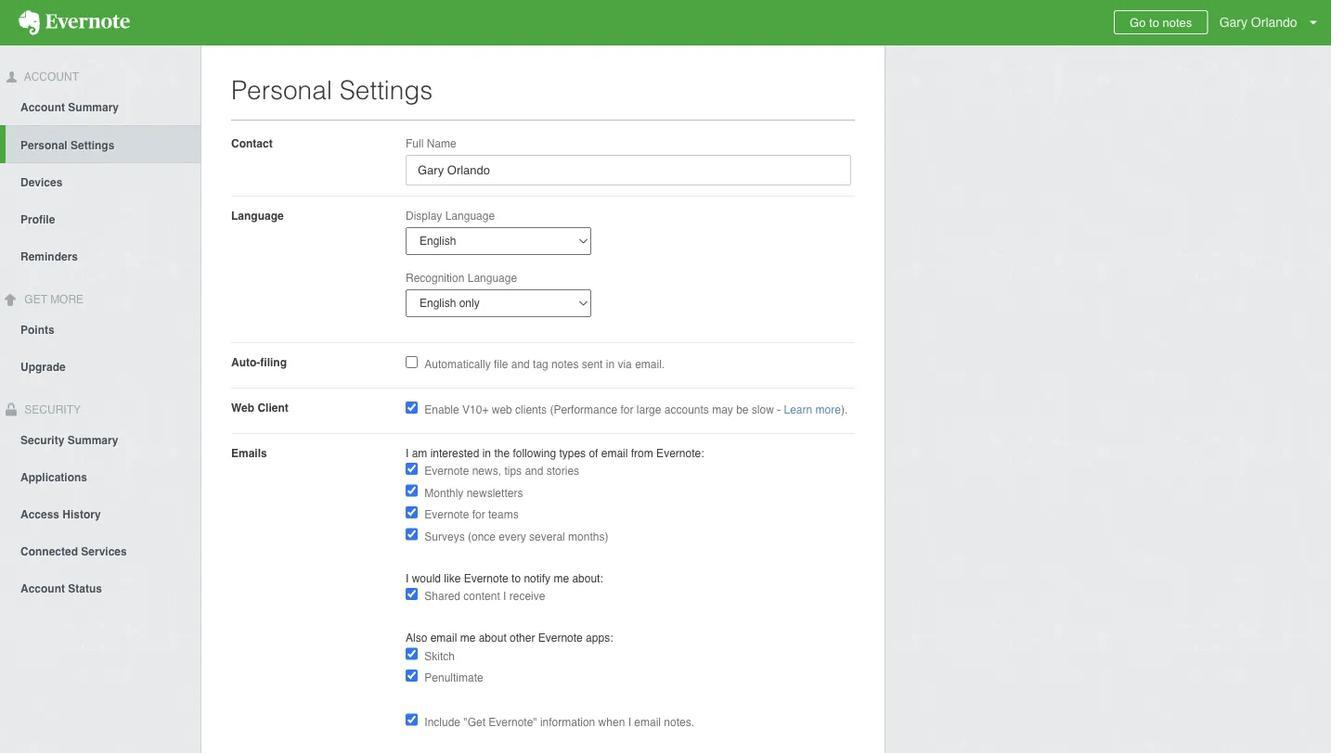 Task type: describe. For each thing, give the bounding box(es) containing it.
Evernote for teams checkbox
[[406, 507, 418, 519]]

about:
[[572, 572, 603, 585]]

i would like evernote to notify me about:
[[406, 572, 603, 585]]

shared
[[425, 590, 461, 603]]

full
[[406, 137, 424, 150]]

notes inside go to notes link
[[1163, 15, 1192, 29]]

display language
[[406, 209, 495, 222]]

go
[[1130, 15, 1146, 29]]

emails
[[231, 447, 267, 460]]

account summary link
[[0, 88, 201, 125]]

auto-
[[231, 356, 260, 369]]

summary for account summary
[[68, 101, 119, 114]]

security for security
[[21, 403, 81, 416]]

devices
[[20, 176, 63, 189]]

0 vertical spatial and
[[511, 358, 530, 371]]

via
[[618, 358, 632, 371]]

reminders
[[20, 250, 78, 263]]

language for display
[[445, 209, 495, 222]]

apps:
[[586, 632, 613, 645]]

upgrade
[[20, 361, 66, 374]]

connected
[[20, 545, 78, 558]]

access history link
[[0, 495, 201, 532]]

profile link
[[0, 200, 201, 237]]

summary for security summary
[[67, 434, 118, 447]]

0 horizontal spatial me
[[460, 632, 476, 645]]

status
[[68, 583, 102, 595]]

language for recognition
[[468, 272, 517, 285]]

access
[[20, 508, 59, 521]]

of
[[589, 447, 598, 460]]

0 horizontal spatial personal
[[20, 139, 67, 152]]

gary
[[1220, 15, 1248, 30]]

Surveys (once every several months) checkbox
[[406, 529, 418, 541]]

gary orlando link
[[1215, 0, 1331, 45]]

0 vertical spatial for
[[621, 404, 634, 417]]

receive
[[509, 590, 545, 603]]

go to notes
[[1130, 15, 1192, 29]]

accounts
[[665, 404, 709, 417]]

information
[[540, 716, 595, 729]]

upgrade link
[[0, 348, 201, 385]]

include
[[425, 716, 461, 729]]

1 horizontal spatial settings
[[340, 75, 433, 105]]

0 horizontal spatial personal settings
[[20, 139, 115, 152]]

content
[[464, 590, 500, 603]]

account for account summary
[[20, 101, 65, 114]]

interested
[[430, 447, 479, 460]]

web
[[231, 402, 255, 415]]

security summary
[[20, 434, 118, 447]]

types
[[559, 447, 586, 460]]

evernote right other
[[538, 632, 583, 645]]

get
[[24, 293, 47, 306]]

2 horizontal spatial email
[[634, 716, 661, 729]]

0 horizontal spatial email
[[430, 632, 457, 645]]

email.
[[635, 358, 665, 371]]

security for security summary
[[20, 434, 64, 447]]

stories
[[547, 465, 579, 478]]

go to notes link
[[1114, 10, 1208, 34]]

learn
[[784, 404, 813, 417]]

v10+
[[462, 404, 489, 417]]

automatically file and tag notes sent in via email.
[[425, 358, 665, 371]]

points
[[20, 324, 54, 337]]

skitch
[[425, 650, 455, 663]]

(once
[[468, 531, 496, 544]]

web
[[492, 404, 512, 417]]

would
[[412, 572, 441, 585]]

(performance
[[550, 404, 618, 417]]

automatically
[[425, 358, 491, 371]]

reminders link
[[0, 237, 201, 275]]

when
[[598, 716, 625, 729]]

more
[[50, 293, 84, 306]]

other
[[510, 632, 535, 645]]

tips
[[504, 465, 522, 478]]

enable v10+ web clients (performance for large accounts may be slow - learn more ).
[[425, 404, 848, 417]]

applications link
[[0, 458, 201, 495]]

several
[[529, 531, 565, 544]]

0 vertical spatial email
[[601, 447, 628, 460]]

be
[[736, 404, 749, 417]]

recognition language
[[406, 272, 517, 285]]

am
[[412, 447, 427, 460]]

name
[[427, 137, 456, 150]]

shared content i receive
[[425, 590, 545, 603]]

every
[[499, 531, 526, 544]]

evernote image
[[0, 10, 149, 35]]

also
[[406, 632, 427, 645]]

the
[[494, 447, 510, 460]]



Task type: vqa. For each thing, say whether or not it's contained in the screenshot.
"ACCOUNT" for Account
yes



Task type: locate. For each thing, give the bounding box(es) containing it.
settings
[[340, 75, 433, 105], [71, 139, 115, 152]]

evernote:
[[657, 447, 704, 460]]

1 vertical spatial security
[[20, 434, 64, 447]]

None checkbox
[[406, 402, 418, 414]]

0 vertical spatial personal
[[231, 75, 332, 105]]

i right when
[[628, 716, 631, 729]]

filing
[[260, 356, 287, 369]]

2 vertical spatial account
[[20, 583, 65, 595]]

0 vertical spatial in
[[606, 358, 615, 371]]

news,
[[472, 465, 501, 478]]

to left notify at the bottom of the page
[[512, 572, 521, 585]]

newsletters
[[467, 487, 523, 500]]

security up applications
[[20, 434, 64, 447]]

summary
[[68, 101, 119, 114], [67, 434, 118, 447]]

history
[[63, 508, 101, 521]]

evernote up shared content i receive
[[464, 572, 509, 585]]

evernote news, tips and stories
[[425, 465, 579, 478]]

services
[[81, 545, 127, 558]]

account up personal settings link
[[20, 101, 65, 114]]

1 horizontal spatial to
[[1149, 15, 1160, 29]]

language right recognition
[[468, 272, 517, 285]]

security
[[21, 403, 81, 416], [20, 434, 64, 447]]

0 vertical spatial summary
[[68, 101, 119, 114]]

monthly
[[425, 487, 464, 500]]

0 vertical spatial me
[[554, 572, 569, 585]]

Automatically file and tag notes sent in via email. checkbox
[[406, 357, 418, 369]]

language
[[231, 209, 284, 222], [445, 209, 495, 222], [468, 272, 517, 285]]

personal
[[231, 75, 332, 105], [20, 139, 67, 152]]

client
[[258, 402, 289, 415]]

0 horizontal spatial in
[[483, 447, 491, 460]]

include "get evernote" information when i email notes.
[[425, 716, 694, 729]]

more
[[816, 404, 841, 417]]

i down i would like evernote to notify me about:
[[503, 590, 506, 603]]

account
[[21, 71, 79, 84], [20, 101, 65, 114], [20, 583, 65, 595]]

access history
[[20, 508, 101, 521]]

tag
[[533, 358, 548, 371]]

1 horizontal spatial in
[[606, 358, 615, 371]]

and down following
[[525, 465, 544, 478]]

1 horizontal spatial personal settings
[[231, 75, 433, 105]]

clients
[[515, 404, 547, 417]]

personal up devices
[[20, 139, 67, 152]]

i am interested in the following types of email from evernote:
[[406, 447, 704, 460]]

account down connected
[[20, 583, 65, 595]]

1 horizontal spatial for
[[621, 404, 634, 417]]

0 vertical spatial personal settings
[[231, 75, 433, 105]]

-
[[777, 404, 781, 417]]

full name
[[406, 137, 456, 150]]

get more
[[21, 293, 84, 306]]

0 horizontal spatial to
[[512, 572, 521, 585]]

i up shared content i receive checkbox
[[406, 572, 409, 585]]

"get
[[464, 716, 486, 729]]

2 vertical spatial email
[[634, 716, 661, 729]]

summary inside the security summary link
[[67, 434, 118, 447]]

1 vertical spatial summary
[[67, 434, 118, 447]]

about
[[479, 632, 507, 645]]

1 vertical spatial in
[[483, 447, 491, 460]]

like
[[444, 572, 461, 585]]

recognition
[[406, 272, 465, 285]]

0 horizontal spatial for
[[472, 509, 485, 522]]

1 horizontal spatial personal
[[231, 75, 332, 105]]

1 vertical spatial email
[[430, 632, 457, 645]]

1 vertical spatial for
[[472, 509, 485, 522]]

0 horizontal spatial notes
[[552, 358, 579, 371]]

notes.
[[664, 716, 694, 729]]

1 vertical spatial account
[[20, 101, 65, 114]]

Skitch checkbox
[[406, 649, 418, 661]]

account up account summary
[[21, 71, 79, 84]]

i left the 'am' at the bottom of the page
[[406, 447, 409, 460]]

language right display
[[445, 209, 495, 222]]

teams
[[488, 509, 519, 522]]

me right notify at the bottom of the page
[[554, 572, 569, 585]]

Full Name text field
[[406, 155, 851, 186]]

Shared content I receive checkbox
[[406, 589, 418, 601]]

personal up contact
[[231, 75, 332, 105]]

surveys
[[425, 531, 465, 544]]

points link
[[0, 311, 201, 348]]

security up security summary
[[21, 403, 81, 416]]

in left the via
[[606, 358, 615, 371]]

summary up applications link
[[67, 434, 118, 447]]

Include "Get Evernote" information when I email notes. checkbox
[[406, 714, 418, 727]]

settings up devices link
[[71, 139, 115, 152]]

evernote down 'interested'
[[425, 465, 469, 478]]

account for account
[[21, 71, 79, 84]]

Penultimate checkbox
[[406, 670, 418, 682]]

email left notes.
[[634, 716, 661, 729]]

sent
[[582, 358, 603, 371]]

account status link
[[0, 570, 201, 607]]

1 vertical spatial and
[[525, 465, 544, 478]]

display
[[406, 209, 442, 222]]

1 vertical spatial personal settings
[[20, 139, 115, 152]]

for left large
[[621, 404, 634, 417]]

settings up full
[[340, 75, 433, 105]]

me left about
[[460, 632, 476, 645]]

for
[[621, 404, 634, 417], [472, 509, 485, 522]]

and right file
[[511, 358, 530, 371]]

connected services link
[[0, 532, 201, 570]]

1 horizontal spatial email
[[601, 447, 628, 460]]

0 vertical spatial settings
[[340, 75, 433, 105]]

web client
[[231, 402, 289, 415]]

penultimate
[[425, 672, 483, 685]]

).
[[841, 404, 848, 417]]

Evernote news, tips and stories checkbox
[[406, 463, 418, 475]]

me
[[554, 572, 569, 585], [460, 632, 476, 645]]

language down contact
[[231, 209, 284, 222]]

enable
[[425, 404, 459, 417]]

1 vertical spatial me
[[460, 632, 476, 645]]

Monthly newsletters checkbox
[[406, 485, 418, 497]]

security summary link
[[0, 421, 201, 458]]

account for account status
[[20, 583, 65, 595]]

from
[[631, 447, 653, 460]]

1 vertical spatial notes
[[552, 358, 579, 371]]

orlando
[[1251, 15, 1298, 30]]

personal settings link
[[6, 125, 201, 163]]

connected services
[[20, 545, 127, 558]]

0 vertical spatial notes
[[1163, 15, 1192, 29]]

devices link
[[0, 163, 201, 200]]

1 vertical spatial to
[[512, 572, 521, 585]]

profile
[[20, 213, 55, 226]]

account summary
[[20, 101, 119, 114]]

1 vertical spatial settings
[[71, 139, 115, 152]]

email right of
[[601, 447, 628, 460]]

0 vertical spatial account
[[21, 71, 79, 84]]

summary inside account summary link
[[68, 101, 119, 114]]

1 vertical spatial personal
[[20, 139, 67, 152]]

notes right 'tag' on the top
[[552, 358, 579, 371]]

auto-filing
[[231, 356, 287, 369]]

0 vertical spatial to
[[1149, 15, 1160, 29]]

in left the the
[[483, 447, 491, 460]]

summary up personal settings link
[[68, 101, 119, 114]]

also email me about other evernote apps:
[[406, 632, 613, 645]]

in
[[606, 358, 615, 371], [483, 447, 491, 460]]

evernote
[[425, 465, 469, 478], [425, 509, 469, 522], [464, 572, 509, 585], [538, 632, 583, 645]]

email up skitch at the bottom left of page
[[430, 632, 457, 645]]

1 horizontal spatial me
[[554, 572, 569, 585]]

notes
[[1163, 15, 1192, 29], [552, 358, 579, 371]]

evernote up surveys
[[425, 509, 469, 522]]

following
[[513, 447, 556, 460]]

0 vertical spatial security
[[21, 403, 81, 416]]

surveys (once every several months)
[[425, 531, 609, 544]]

evernote link
[[0, 0, 149, 45]]

learn more link
[[784, 404, 841, 417]]

1 horizontal spatial notes
[[1163, 15, 1192, 29]]

to right go
[[1149, 15, 1160, 29]]

evernote for teams
[[425, 509, 519, 522]]

for up (once
[[472, 509, 485, 522]]

file
[[494, 358, 508, 371]]

notes right go
[[1163, 15, 1192, 29]]

0 horizontal spatial settings
[[71, 139, 115, 152]]

account status
[[20, 583, 102, 595]]

evernote"
[[489, 716, 537, 729]]

gary orlando
[[1220, 15, 1298, 30]]



